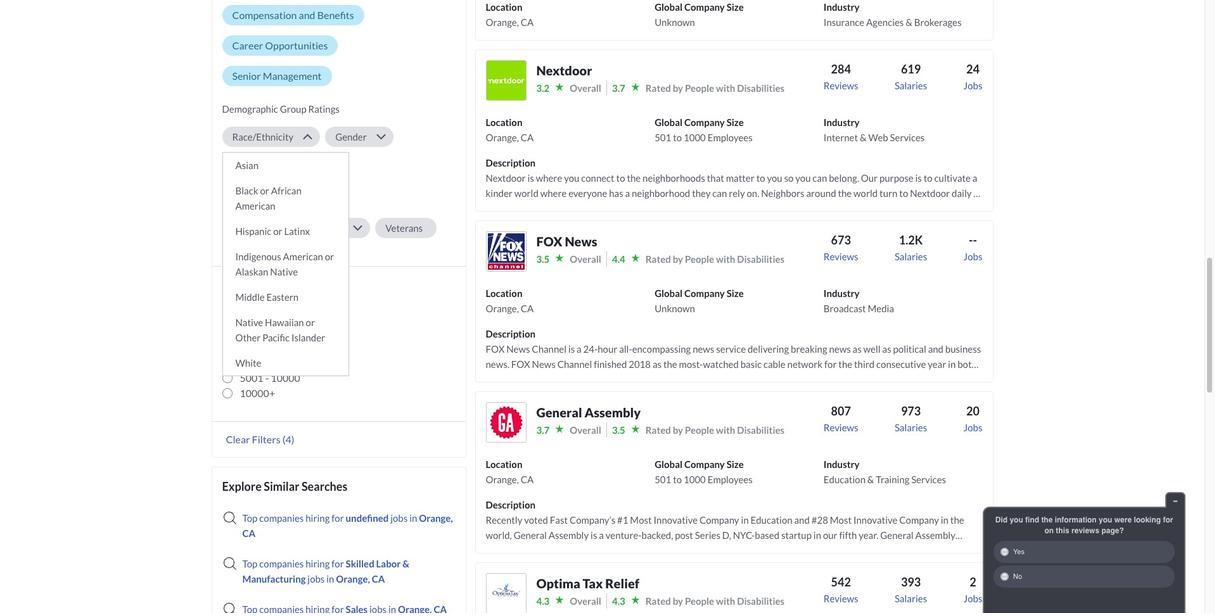 Task type: describe. For each thing, give the bounding box(es) containing it.
industry for general assembly
[[824, 459, 860, 470]]

24-
[[584, 344, 598, 355]]

1.2k
[[899, 233, 923, 247]]

industry for nextdoor
[[824, 117, 860, 128]]

2 jobs
[[964, 576, 983, 605]]

with for optima tax relief
[[716, 596, 736, 607]]

1 horizontal spatial in
[[410, 513, 417, 524]]

hiring for top companies hiring for undefined jobs in
[[306, 513, 330, 524]]

location orange, ca for general assembly
[[486, 459, 534, 486]]

jobs for general assembly
[[964, 422, 983, 434]]

rated for optima tax relief
[[646, 596, 671, 607]]

2 horizontal spatial as
[[883, 344, 892, 355]]

501 for nextdoor
[[655, 132, 671, 143]]

companies for top companies hiring for
[[259, 558, 304, 570]]

0 vertical spatial consecutive
[[877, 359, 926, 370]]

delivering
[[748, 344, 789, 355]]

middle
[[235, 292, 265, 303]]

location orange, ca for nextdoor
[[486, 117, 534, 143]]

393
[[901, 576, 921, 589]]

senior management
[[232, 70, 322, 82]]

1 vertical spatial channel
[[558, 359, 592, 370]]

and left has
[[623, 374, 638, 385]]

orange, inside orange, ca
[[419, 513, 453, 524]]

agencies
[[867, 16, 904, 28]]

284 reviews
[[824, 62, 859, 91]]

total
[[548, 374, 568, 385]]

jobs for nextdoor
[[964, 80, 983, 91]]

both
[[958, 359, 977, 370]]

years.
[[486, 389, 510, 401]]

rated by people with disabilities for fox news
[[646, 254, 785, 265]]

general assembly
[[537, 405, 641, 420]]

no
[[1014, 573, 1023, 581]]

location for fox news
[[486, 288, 523, 299]]

training
[[876, 474, 910, 486]]

this
[[1056, 527, 1070, 536]]

black
[[235, 185, 258, 196]]

4.4
[[612, 254, 625, 265]]

or for black
[[260, 185, 269, 196]]

or for hispanic
[[273, 226, 282, 237]]

0 horizontal spatial the
[[664, 359, 677, 370]]

1001
[[240, 357, 263, 369]]

hispanic or latinx
[[235, 226, 310, 237]]

0 horizontal spatial fox
[[486, 344, 505, 355]]

looking
[[1134, 516, 1161, 525]]

20 jobs
[[964, 404, 983, 434]]

ca down general assembly image
[[521, 474, 534, 486]]

5001
[[240, 372, 263, 384]]

news.
[[486, 359, 510, 370]]

393 salaries
[[895, 576, 928, 605]]

people for optima tax relief
[[685, 596, 714, 607]]

optima tax relief
[[537, 576, 640, 591]]

1 unknown from the top
[[655, 16, 695, 28]]

for up channel
[[825, 359, 837, 370]]

global for nextdoor
[[655, 117, 683, 128]]

& for industry internet & web services
[[860, 132, 867, 143]]

undefined
[[346, 513, 389, 524]]

salaries for news
[[895, 251, 928, 262]]

and left total
[[531, 374, 546, 385]]

sexual orientation
[[232, 162, 310, 173]]

by for fox news
[[673, 254, 683, 265]]

5000
[[271, 357, 294, 369]]

demographic group ratings
[[222, 103, 340, 115]]

american inside indigenous american or alaskan native
[[283, 251, 323, 262]]

watched
[[703, 359, 739, 370]]

industry broadcast media
[[824, 288, 894, 314]]

people for nextdoor
[[685, 82, 714, 94]]

viewers,
[[586, 374, 621, 385]]

1 - 50
[[240, 296, 265, 308]]

management
[[263, 70, 322, 82]]

company for general assembly
[[685, 459, 725, 470]]

201
[[240, 326, 258, 338]]

reviews for fox news
[[824, 251, 859, 262]]

0 horizontal spatial news
[[693, 344, 715, 355]]

to for nextdoor
[[673, 132, 682, 143]]

10000
[[271, 372, 300, 384]]

channel
[[823, 374, 855, 385]]

- for 201
[[260, 326, 263, 338]]

200
[[259, 311, 277, 323]]

51 - 200
[[240, 311, 277, 323]]

1.2k salaries
[[895, 233, 928, 262]]

rated for nextdoor
[[646, 82, 671, 94]]

673 reviews
[[824, 233, 859, 262]]

2 jobs from the top
[[964, 251, 983, 262]]

general assembly image
[[486, 402, 526, 443]]

the inside the did you find the information you were looking for on this reviews page?
[[1042, 516, 1053, 525]]

skilled
[[346, 558, 374, 570]]

by for general assembly
[[673, 425, 683, 436]]

1 horizontal spatial news
[[799, 374, 821, 385]]

national
[[739, 374, 773, 385]]

were
[[1115, 516, 1132, 525]]

top for top companies hiring for
[[242, 558, 258, 570]]

black or african american
[[235, 185, 302, 212]]

500
[[265, 326, 283, 338]]

20
[[967, 404, 980, 418]]

size for fox news
[[727, 288, 744, 299]]

broadcast
[[824, 303, 866, 314]]

for left 17
[[884, 374, 897, 385]]

1 salaries from the top
[[895, 80, 928, 91]]

indigenous
[[235, 251, 281, 262]]

disabilities for optima tax relief
[[737, 596, 785, 607]]

demographic
[[222, 103, 278, 115]]

industry inside the industry insurance agencies & brokerages
[[824, 1, 860, 13]]

description for nextdoor
[[486, 157, 536, 169]]

native inside indigenous american or alaskan native
[[270, 266, 298, 278]]

& for skilled labor & manufacturing
[[403, 558, 409, 570]]

orientation
[[261, 162, 310, 173]]

with for fox news
[[716, 254, 736, 265]]

619 salaries
[[895, 62, 928, 91]]

asian
[[235, 160, 259, 171]]

global company size 501 to 1000 employees for nextdoor
[[655, 117, 753, 143]]

reviews for nextdoor
[[824, 80, 859, 91]]

0 horizontal spatial as
[[653, 359, 662, 370]]

third
[[855, 359, 875, 370]]

african
[[271, 185, 302, 196]]

insurance
[[824, 16, 865, 28]]

services for nextdoor
[[890, 132, 925, 143]]

501 for general assembly
[[655, 474, 671, 486]]

overall for optima tax relief
[[570, 596, 602, 607]]

orange, ca
[[242, 513, 453, 539]]

did you find the information you were looking for on this reviews page?
[[996, 516, 1174, 536]]

benefits
[[317, 9, 354, 21]]

2 vertical spatial in
[[327, 574, 334, 585]]

political
[[894, 344, 927, 355]]

senior management button
[[222, 66, 332, 86]]

description for general assembly
[[486, 499, 536, 511]]

day
[[570, 374, 584, 385]]

internet
[[824, 132, 858, 143]]

0 vertical spatial channel
[[532, 344, 567, 355]]

industry insurance agencies & brokerages
[[824, 1, 962, 28]]

salaries for tax
[[895, 593, 928, 605]]

2 unknown from the top
[[655, 303, 695, 314]]

brokerages
[[915, 16, 962, 28]]

clear
[[226, 434, 250, 446]]

overall for fox news
[[570, 254, 602, 265]]

807
[[831, 404, 851, 418]]

all-
[[619, 344, 632, 355]]

(4)
[[283, 434, 294, 446]]

1 location orange, ca from the top
[[486, 1, 534, 28]]

year
[[928, 359, 947, 370]]

1 vertical spatial 501
[[240, 342, 258, 354]]

pacific
[[263, 332, 290, 344]]

description inside description fox news channel is a 24-hour all-encompassing news service delivering breaking news as well as political and business news. fox news channel finished 2018 as the most-watched basic cable network for the third consecutive year in both primetime and total day viewers, and has held its number one national cable news channel status for 17 consecutive years.
[[486, 328, 536, 340]]

0 vertical spatial jobs
[[391, 513, 408, 524]]

employees for nextdoor
[[708, 132, 753, 143]]

a
[[577, 344, 582, 355]]

global company size
[[222, 279, 329, 293]]

top for top companies hiring for undefined jobs in
[[242, 513, 258, 524]]

on
[[1045, 527, 1054, 536]]

gender
[[335, 131, 367, 143]]

nextdoor
[[537, 63, 592, 78]]

tax
[[583, 576, 603, 591]]

disabilities for nextdoor
[[737, 82, 785, 94]]

rated for general assembly
[[646, 425, 671, 436]]

4.3 for overall
[[537, 596, 550, 607]]

2018
[[629, 359, 651, 370]]

group
[[280, 103, 307, 115]]

location for nextdoor
[[486, 117, 523, 128]]

disabilities for general assembly
[[737, 425, 785, 436]]



Task type: vqa. For each thing, say whether or not it's contained in the screenshot.
services
yes



Task type: locate. For each thing, give the bounding box(es) containing it.
0 vertical spatial cable
[[764, 359, 786, 370]]

0 vertical spatial global company size 501 to 1000 employees
[[655, 117, 753, 143]]

salaries for assembly
[[895, 422, 928, 434]]

0 vertical spatial employees
[[708, 132, 753, 143]]

4 reviews from the top
[[824, 593, 859, 605]]

career opportunities button
[[222, 35, 338, 56]]

2 overall from the top
[[570, 254, 602, 265]]

employees
[[708, 132, 753, 143], [708, 474, 753, 486]]

& left "training"
[[868, 474, 874, 486]]

2 by from the top
[[673, 254, 683, 265]]

yes
[[1014, 548, 1025, 557]]

cable down network
[[775, 374, 797, 385]]

ca down nextdoor image
[[521, 132, 534, 143]]

web
[[869, 132, 889, 143]]

with
[[716, 82, 736, 94], [263, 192, 283, 203], [716, 254, 736, 265], [716, 425, 736, 436], [716, 596, 736, 607]]

0 horizontal spatial you
[[1010, 516, 1024, 525]]

4 jobs from the top
[[964, 593, 983, 605]]

as left well
[[853, 344, 862, 355]]

the
[[664, 359, 677, 370], [839, 359, 853, 370], [1042, 516, 1053, 525]]

companies for top companies hiring for undefined jobs in
[[259, 513, 304, 524]]

1 vertical spatial consecutive
[[911, 374, 961, 385]]

parent or family caregiver
[[232, 222, 344, 234]]

company for nextdoor
[[685, 117, 725, 128]]

3 location from the top
[[486, 288, 523, 299]]

0 horizontal spatial 3.7
[[537, 425, 550, 436]]

2 hiring from the top
[[306, 558, 330, 570]]

501
[[655, 132, 671, 143], [240, 342, 258, 354], [655, 474, 671, 486]]

3.5 for overall
[[537, 254, 550, 265]]

2 horizontal spatial news
[[565, 234, 597, 249]]

- for 1001
[[265, 357, 269, 369]]

0 vertical spatial to
[[673, 132, 682, 143]]

1 you from the left
[[1010, 516, 1024, 525]]

rated by people with disabilities for nextdoor
[[646, 82, 785, 94]]

1 vertical spatial cable
[[775, 374, 797, 385]]

by for nextdoor
[[673, 82, 683, 94]]

salaries down 619
[[895, 80, 928, 91]]

services right "training"
[[912, 474, 946, 486]]

973 salaries
[[895, 404, 928, 434]]

to
[[673, 132, 682, 143], [673, 474, 682, 486]]

1 vertical spatial services
[[912, 474, 946, 486]]

0 vertical spatial 1000
[[684, 132, 706, 143]]

services right web
[[890, 132, 925, 143]]

1 by from the top
[[673, 82, 683, 94]]

optima tax relief image
[[486, 574, 526, 614]]

0 vertical spatial american
[[235, 200, 276, 212]]

jobs down top companies hiring for
[[308, 574, 325, 585]]

news up channel
[[829, 344, 851, 355]]

0 vertical spatial in
[[948, 359, 956, 370]]

global for fox news
[[655, 288, 683, 299]]

basic
[[741, 359, 762, 370]]

reviews down 807
[[824, 422, 859, 434]]

services
[[890, 132, 925, 143], [912, 474, 946, 486]]

jobs right 1.2k salaries at right top
[[964, 251, 983, 262]]

1 horizontal spatial news
[[532, 359, 556, 370]]

for right looking
[[1163, 516, 1174, 525]]

salaries down 393
[[895, 593, 928, 605]]

1000 for nextdoor
[[684, 132, 706, 143]]

industry inside industry education & training services
[[824, 459, 860, 470]]

2 you from the left
[[1099, 516, 1113, 525]]

4 location from the top
[[486, 459, 523, 470]]

fox right fox news 'image' at top left
[[537, 234, 563, 249]]

1 vertical spatial native
[[235, 317, 263, 328]]

1 overall from the top
[[570, 82, 602, 94]]

eastern
[[267, 292, 299, 303]]

2 to from the top
[[673, 474, 682, 486]]

& inside skilled labor & manufacturing
[[403, 558, 409, 570]]

american
[[235, 200, 276, 212], [283, 251, 323, 262]]

3 rated from the top
[[646, 425, 671, 436]]

0 vertical spatial 3.7
[[612, 82, 625, 94]]

you up page?
[[1099, 516, 1113, 525]]

3 industry from the top
[[824, 288, 860, 299]]

salaries down 973
[[895, 422, 928, 434]]

other
[[235, 332, 261, 344]]

or up islander
[[306, 317, 315, 328]]

201 - 500
[[240, 326, 283, 338]]

career
[[232, 39, 263, 51]]

1 horizontal spatial native
[[270, 266, 298, 278]]

in right year
[[948, 359, 956, 370]]

ca up nextdoor image
[[521, 16, 534, 28]]

and inside button
[[299, 9, 315, 21]]

reviews for general assembly
[[824, 422, 859, 434]]

and up year
[[928, 344, 944, 355]]

consecutive down year
[[911, 374, 961, 385]]

0 horizontal spatial 4.3
[[537, 596, 550, 607]]

global company size unknown
[[655, 1, 744, 28], [655, 288, 744, 314]]

employees for general assembly
[[708, 474, 753, 486]]

people
[[685, 82, 714, 94], [232, 192, 262, 203], [685, 254, 714, 265], [685, 425, 714, 436], [685, 596, 714, 607]]

latinx
[[284, 226, 310, 237]]

2 vertical spatial description
[[486, 499, 536, 511]]

parent
[[232, 222, 260, 234]]

& for industry education & training services
[[868, 474, 874, 486]]

number
[[688, 374, 720, 385]]

1 reviews from the top
[[824, 80, 859, 91]]

or inside native hawaiian or other pacific islander
[[306, 317, 315, 328]]

industry up internet
[[824, 117, 860, 128]]

-- jobs
[[964, 233, 983, 262]]

for left undefined
[[332, 513, 344, 524]]

network
[[788, 359, 823, 370]]

1 vertical spatial employees
[[708, 474, 753, 486]]

skilled labor & manufacturing
[[242, 558, 409, 585]]

0 vertical spatial hiring
[[306, 513, 330, 524]]

1 top from the top
[[242, 513, 258, 524]]

jobs in orange, ca
[[306, 574, 385, 585]]

2 vertical spatial 1000
[[684, 474, 706, 486]]

1 horizontal spatial the
[[839, 359, 853, 370]]

0 vertical spatial companies
[[259, 513, 304, 524]]

& right agencies on the right top of the page
[[906, 16, 913, 28]]

native up global company size
[[270, 266, 298, 278]]

3.7 for overall
[[537, 425, 550, 436]]

industry up the 'broadcast'
[[824, 288, 860, 299]]

caregiver
[[303, 222, 344, 234]]

3 location orange, ca from the top
[[486, 288, 534, 314]]

explore
[[222, 480, 262, 494]]

similar
[[264, 480, 300, 494]]

1 vertical spatial description
[[486, 328, 536, 340]]

1 vertical spatial companies
[[259, 558, 304, 570]]

17
[[898, 374, 909, 385]]

501 - 1000
[[240, 342, 289, 354]]

3.5 for rated by people with disabilities
[[612, 425, 625, 436]]

hiring down searches
[[306, 513, 330, 524]]

consecutive up 17
[[877, 359, 926, 370]]

2 rated by people with disabilities from the top
[[646, 254, 785, 265]]

white
[[235, 357, 261, 369]]

assembly
[[585, 405, 641, 420]]

0 horizontal spatial 3.5
[[537, 254, 550, 265]]

for inside the did you find the information you were looking for on this reviews page?
[[1163, 516, 1174, 525]]

sexual
[[232, 162, 259, 173]]

1 vertical spatial 3.7
[[537, 425, 550, 436]]

3.5 down assembly
[[612, 425, 625, 436]]

has
[[640, 374, 654, 385]]

rated by people with disabilities for optima tax relief
[[646, 596, 785, 607]]

1 global company size unknown from the top
[[655, 1, 744, 28]]

0 horizontal spatial jobs
[[308, 574, 325, 585]]

opportunities
[[265, 39, 328, 51]]

the up held
[[664, 359, 677, 370]]

- for 51
[[254, 311, 257, 323]]

global
[[655, 1, 683, 13], [655, 117, 683, 128], [222, 279, 256, 293], [655, 288, 683, 299], [655, 459, 683, 470]]

companies down similar
[[259, 513, 304, 524]]

1 horizontal spatial 3.5
[[612, 425, 625, 436]]

orange,
[[486, 16, 519, 28], [486, 132, 519, 143], [486, 303, 519, 314], [486, 474, 519, 486], [419, 513, 453, 524], [336, 574, 370, 585]]

1 horizontal spatial american
[[283, 251, 323, 262]]

industry for fox news
[[824, 288, 860, 299]]

2 global company size unknown from the top
[[655, 288, 744, 314]]

rated for fox news
[[646, 254, 671, 265]]

2 horizontal spatial news
[[829, 344, 851, 355]]

0 vertical spatial top
[[242, 513, 258, 524]]

1 location from the top
[[486, 1, 523, 13]]

or left family
[[262, 222, 271, 234]]

0 vertical spatial unknown
[[655, 16, 695, 28]]

4 overall from the top
[[570, 596, 602, 607]]

reviews down 542 in the bottom right of the page
[[824, 593, 859, 605]]

american down latinx
[[283, 251, 323, 262]]

overall down nextdoor
[[570, 82, 602, 94]]

channel up day on the left of the page
[[558, 359, 592, 370]]

3 description from the top
[[486, 499, 536, 511]]

2 horizontal spatial in
[[948, 359, 956, 370]]

2 reviews from the top
[[824, 251, 859, 262]]

2 rated from the top
[[646, 254, 671, 265]]

3 reviews from the top
[[824, 422, 859, 434]]

619
[[901, 62, 921, 76]]

3.5
[[537, 254, 550, 265], [612, 425, 625, 436]]

disabilities
[[737, 82, 785, 94], [284, 192, 332, 203], [737, 254, 785, 265], [737, 425, 785, 436], [737, 596, 785, 607]]

1 rated from the top
[[646, 82, 671, 94]]

global company size 501 to 1000 employees for general assembly
[[655, 459, 753, 486]]

in down top companies hiring for
[[327, 574, 334, 585]]

1 vertical spatial unknown
[[655, 303, 695, 314]]

0 vertical spatial 3.5
[[537, 254, 550, 265]]

middle eastern
[[235, 292, 299, 303]]

location orange, ca
[[486, 1, 534, 28], [486, 117, 534, 143], [486, 288, 534, 314], [486, 459, 534, 486]]

overall down fox news
[[570, 254, 602, 265]]

the up on
[[1042, 516, 1053, 525]]

4 by from the top
[[673, 596, 683, 607]]

filters
[[252, 434, 281, 446]]

10000+
[[240, 387, 275, 399]]

4.3 down 'optima'
[[537, 596, 550, 607]]

2 global company size 501 to 1000 employees from the top
[[655, 459, 753, 486]]

0 horizontal spatial native
[[235, 317, 263, 328]]

or for parent
[[262, 222, 271, 234]]

2 companies from the top
[[259, 558, 304, 570]]

industry inside the "industry broadcast media"
[[824, 288, 860, 299]]

0 horizontal spatial in
[[327, 574, 334, 585]]

jobs down 2
[[964, 593, 983, 605]]

1 vertical spatial 3.5
[[612, 425, 625, 436]]

news down network
[[799, 374, 821, 385]]

alaskan
[[235, 266, 268, 278]]

jobs down 24 on the top of the page
[[964, 80, 983, 91]]

0 horizontal spatial news
[[507, 344, 530, 355]]

industry internet & web services
[[824, 117, 925, 143]]

1 industry from the top
[[824, 1, 860, 13]]

542 reviews
[[824, 576, 859, 605]]

1 rated by people with disabilities from the top
[[646, 82, 785, 94]]

3 by from the top
[[673, 425, 683, 436]]

2
[[970, 576, 977, 589]]

as right well
[[883, 344, 892, 355]]

fox
[[537, 234, 563, 249], [486, 344, 505, 355], [511, 359, 530, 370]]

relief
[[606, 576, 640, 591]]

ca down labor
[[372, 574, 385, 585]]

by for optima tax relief
[[673, 596, 683, 607]]

2 top from the top
[[242, 558, 258, 570]]

1 to from the top
[[673, 132, 682, 143]]

1 horizontal spatial you
[[1099, 516, 1113, 525]]

3 rated by people with disabilities from the top
[[646, 425, 785, 436]]

50
[[253, 296, 265, 308]]

or
[[260, 185, 269, 196], [262, 222, 271, 234], [273, 226, 282, 237], [325, 251, 334, 262], [306, 317, 315, 328]]

1 companies from the top
[[259, 513, 304, 524]]

overall down general assembly
[[570, 425, 602, 436]]

1 vertical spatial jobs
[[308, 574, 325, 585]]

american down black
[[235, 200, 276, 212]]

or inside indigenous american or alaskan native
[[325, 251, 334, 262]]

1 vertical spatial top
[[242, 558, 258, 570]]

4 salaries from the top
[[895, 593, 928, 605]]

or right black
[[260, 185, 269, 196]]

compensation and benefits button
[[222, 5, 364, 25]]

0 horizontal spatial american
[[235, 200, 276, 212]]

0 vertical spatial 501
[[655, 132, 671, 143]]

searches
[[302, 480, 348, 494]]

1 vertical spatial american
[[283, 251, 323, 262]]

people for general assembly
[[685, 425, 714, 436]]

2 location from the top
[[486, 117, 523, 128]]

people for fox news
[[685, 254, 714, 265]]

1 vertical spatial 1000
[[265, 342, 289, 354]]

jobs right undefined
[[391, 513, 408, 524]]

0 vertical spatial global company size unknown
[[655, 1, 744, 28]]

2 location orange, ca from the top
[[486, 117, 534, 143]]

1 global company size 501 to 1000 employees from the top
[[655, 117, 753, 143]]

1
[[240, 296, 246, 308]]

ca down fox news 'image' at top left
[[521, 303, 534, 314]]

fox news
[[537, 234, 597, 249]]

1 horizontal spatial 4.3
[[612, 596, 625, 607]]

2 employees from the top
[[708, 474, 753, 486]]

reviews for optima tax relief
[[824, 593, 859, 605]]

1 employees from the top
[[708, 132, 753, 143]]

news
[[565, 234, 597, 249], [507, 344, 530, 355], [532, 359, 556, 370]]

1 horizontal spatial 3.7
[[612, 82, 625, 94]]

service
[[716, 344, 746, 355]]

overall down optima tax relief
[[570, 596, 602, 607]]

channel left is
[[532, 344, 567, 355]]

global for general assembly
[[655, 459, 683, 470]]

1 description from the top
[[486, 157, 536, 169]]

& inside the industry insurance agencies & brokerages
[[906, 16, 913, 28]]

1 jobs from the top
[[964, 80, 983, 91]]

jobs for optima tax relief
[[964, 593, 983, 605]]

2 salaries from the top
[[895, 251, 928, 262]]

industry up education on the right bottom
[[824, 459, 860, 470]]

ca inside orange, ca
[[242, 528, 256, 539]]

3.5 down fox news
[[537, 254, 550, 265]]

career opportunities
[[232, 39, 328, 51]]

american inside "black or african american"
[[235, 200, 276, 212]]

did
[[996, 516, 1008, 525]]

- for 501
[[260, 342, 263, 354]]

2 description from the top
[[486, 328, 536, 340]]

hiring
[[306, 513, 330, 524], [306, 558, 330, 570]]

2 horizontal spatial fox
[[537, 234, 563, 249]]

& right labor
[[403, 558, 409, 570]]

4 rated from the top
[[646, 596, 671, 607]]

manufacturing
[[242, 574, 306, 585]]

1 vertical spatial news
[[507, 344, 530, 355]]

services inside industry internet & web services
[[890, 132, 925, 143]]

services for general assembly
[[912, 474, 946, 486]]

3 overall from the top
[[570, 425, 602, 436]]

1 vertical spatial global company size unknown
[[655, 288, 744, 314]]

fox up news.
[[486, 344, 505, 355]]

salaries down 1.2k
[[895, 251, 928, 262]]

reviews
[[1072, 527, 1100, 536]]

jobs down 20
[[964, 422, 983, 434]]

with for general assembly
[[716, 425, 736, 436]]

3 jobs from the top
[[964, 422, 983, 434]]

overall for general assembly
[[570, 425, 602, 436]]

hiring for top companies hiring for
[[306, 558, 330, 570]]

business
[[946, 344, 981, 355]]

or down 'caregiver'
[[325, 251, 334, 262]]

& left web
[[860, 132, 867, 143]]

2 vertical spatial news
[[532, 359, 556, 370]]

4 rated by people with disabilities from the top
[[646, 596, 785, 607]]

4 location orange, ca from the top
[[486, 459, 534, 486]]

1001 - 5000
[[240, 357, 294, 369]]

top down explore
[[242, 513, 258, 524]]

page?
[[1102, 527, 1124, 536]]

finished
[[594, 359, 627, 370]]

0 vertical spatial native
[[270, 266, 298, 278]]

1 horizontal spatial as
[[853, 344, 862, 355]]

size for general assembly
[[727, 459, 744, 470]]

- for 5001
[[265, 372, 269, 384]]

1 horizontal spatial jobs
[[391, 513, 408, 524]]

reviews down 284
[[824, 80, 859, 91]]

news up most-
[[693, 344, 715, 355]]

and left "benefits"
[[299, 9, 315, 21]]

fox up primetime
[[511, 359, 530, 370]]

in right undefined
[[410, 513, 417, 524]]

2 vertical spatial 501
[[655, 474, 671, 486]]

company
[[685, 1, 725, 13], [685, 117, 725, 128], [258, 279, 306, 293], [685, 288, 725, 299], [685, 459, 725, 470]]

& inside industry internet & web services
[[860, 132, 867, 143]]

1 hiring from the top
[[306, 513, 330, 524]]

2 horizontal spatial the
[[1042, 516, 1053, 525]]

in inside description fox news channel is a 24-hour all-encompassing news service delivering breaking news as well as political and business news. fox news channel finished 2018 as the most-watched basic cable network for the third consecutive year in both primetime and total day viewers, and has held its number one national cable news channel status for 17 consecutive years.
[[948, 359, 956, 370]]

location for general assembly
[[486, 459, 523, 470]]

rated by people with disabilities for general assembly
[[646, 425, 785, 436]]

2 4.3 from the left
[[612, 596, 625, 607]]

you right "did"
[[1010, 516, 1024, 525]]

services inside industry education & training services
[[912, 474, 946, 486]]

company for fox news
[[685, 288, 725, 299]]

4 industry from the top
[[824, 459, 860, 470]]

0 vertical spatial services
[[890, 132, 925, 143]]

veterans
[[386, 222, 423, 234]]

1000 for general assembly
[[684, 474, 706, 486]]

top up manufacturing
[[242, 558, 258, 570]]

ca down explore
[[242, 528, 256, 539]]

2 industry from the top
[[824, 117, 860, 128]]

1 vertical spatial hiring
[[306, 558, 330, 570]]

by
[[673, 82, 683, 94], [673, 254, 683, 265], [673, 425, 683, 436], [673, 596, 683, 607]]

reviews
[[824, 80, 859, 91], [824, 251, 859, 262], [824, 422, 859, 434], [824, 593, 859, 605]]

native up "other"
[[235, 317, 263, 328]]

ratings
[[308, 103, 340, 115]]

4.3 for rated by people with disabilities
[[612, 596, 625, 607]]

0 vertical spatial description
[[486, 157, 536, 169]]

4.3 down relief
[[612, 596, 625, 607]]

location orange, ca for fox news
[[486, 288, 534, 314]]

1 vertical spatial global company size 501 to 1000 employees
[[655, 459, 753, 486]]

hiring up jobs in orange, ca
[[306, 558, 330, 570]]

industry up the insurance
[[824, 1, 860, 13]]

islander
[[292, 332, 325, 344]]

0 vertical spatial news
[[565, 234, 597, 249]]

top companies hiring for
[[242, 558, 346, 570]]

size for nextdoor
[[727, 117, 744, 128]]

companies up manufacturing
[[259, 558, 304, 570]]

1 vertical spatial to
[[673, 474, 682, 486]]

1 4.3 from the left
[[537, 596, 550, 607]]

nextdoor image
[[486, 60, 526, 101]]

cable down the "delivering" at the bottom of page
[[764, 359, 786, 370]]

disabilities for fox news
[[737, 254, 785, 265]]

1 vertical spatial fox
[[486, 344, 505, 355]]

as down encompassing
[[653, 359, 662, 370]]

-
[[969, 233, 973, 247], [973, 233, 977, 247], [248, 296, 251, 308], [254, 311, 257, 323], [260, 326, 263, 338], [260, 342, 263, 354], [265, 357, 269, 369], [265, 372, 269, 384]]

family
[[273, 222, 301, 234]]

you
[[1010, 516, 1024, 525], [1099, 516, 1113, 525]]

0 vertical spatial fox
[[537, 234, 563, 249]]

1 horizontal spatial fox
[[511, 359, 530, 370]]

to for general assembly
[[673, 474, 682, 486]]

- for -
[[973, 233, 977, 247]]

3 salaries from the top
[[895, 422, 928, 434]]

or inside "black or african american"
[[260, 185, 269, 196]]

the up channel
[[839, 359, 853, 370]]

primetime
[[486, 374, 529, 385]]

for up jobs in orange, ca
[[332, 558, 344, 570]]

1000
[[684, 132, 706, 143], [265, 342, 289, 354], [684, 474, 706, 486]]

or left latinx
[[273, 226, 282, 237]]

overall
[[570, 82, 602, 94], [570, 254, 602, 265], [570, 425, 602, 436], [570, 596, 602, 607]]

fox news image
[[486, 231, 526, 272]]

1 vertical spatial in
[[410, 513, 417, 524]]

reviews down 673
[[824, 251, 859, 262]]

native inside native hawaiian or other pacific islander
[[235, 317, 263, 328]]

compensation
[[232, 9, 297, 21]]

& inside industry education & training services
[[868, 474, 874, 486]]

with for nextdoor
[[716, 82, 736, 94]]

2 vertical spatial fox
[[511, 359, 530, 370]]

overall for nextdoor
[[570, 82, 602, 94]]

industry inside industry internet & web services
[[824, 117, 860, 128]]

3.7 for rated by people with disabilities
[[612, 82, 625, 94]]

companies
[[259, 513, 304, 524], [259, 558, 304, 570]]

- for 1
[[248, 296, 251, 308]]



